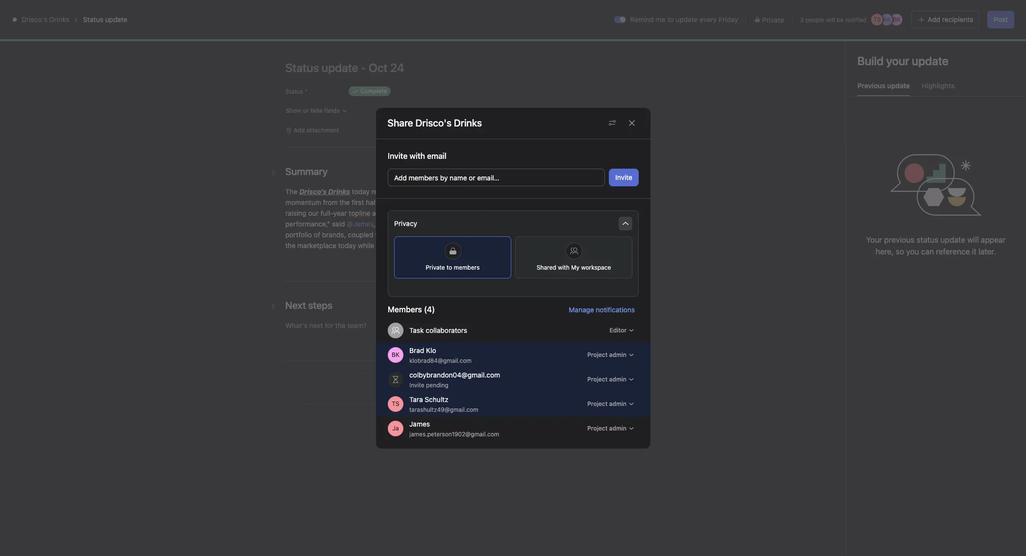 Task type: vqa. For each thing, say whether or not it's contained in the screenshot.
the leftmost Complete
no



Task type: describe. For each thing, give the bounding box(es) containing it.
@james
[[347, 220, 374, 228]]

. "our leading portfolio of brands, coupled with an aligned and motivated system, positions us to win in the marketplace today while also laying the groundwork for the long term."
[[285, 220, 567, 250]]

or inside button
[[469, 173, 475, 182]]

reflecting
[[486, 187, 516, 196]]

1 our from the left
[[308, 209, 319, 217]]

"our
[[502, 220, 517, 228]]

larger
[[432, 359, 450, 367]]

.
[[499, 220, 501, 228]]

tab list containing previous update
[[846, 80, 1027, 97]]

ja
[[392, 425, 399, 432]]

drisco's drinks
[[22, 15, 69, 24]]

Shared with My workspace radio
[[515, 236, 633, 278]]

can
[[922, 247, 935, 256]]

james inside project created james 23 minutes ago
[[855, 242, 877, 250]]

to right me
[[668, 15, 674, 24]]

momentum
[[285, 198, 321, 207]]

and inside button
[[908, 178, 922, 187]]

1 a from the left
[[491, 348, 494, 356]]

post
[[994, 15, 1009, 24]]

privacy option group
[[388, 210, 639, 297]]

project admin button for james
[[583, 422, 639, 435]]

year
[[334, 209, 347, 217]]

light
[[463, 209, 477, 217]]

usersicon image
[[392, 326, 400, 334]]

project for colbybrandon04@gmail.com
[[587, 376, 608, 383]]

be
[[837, 16, 844, 23]]

of down guidance
[[440, 220, 446, 228]]

add for add goal
[[444, 379, 457, 387]]

brad inside brad klo klobrad84@gmail.com
[[409, 346, 424, 354]]

to inside option
[[447, 264, 452, 271]]

3 people will be notified
[[801, 16, 867, 23]]

2 our from the left
[[487, 209, 498, 217]]

drisco's drinks link
[[22, 15, 69, 24]]

also
[[376, 241, 389, 250]]

you,
[[855, 178, 871, 187]]

to left link
[[511, 348, 518, 356]]

brands,
[[322, 231, 346, 239]]

privacy
[[394, 219, 417, 227]]

win
[[546, 231, 557, 239]]

billing
[[961, 8, 978, 15]]

add billing info
[[949, 8, 990, 15]]

add recipients
[[928, 15, 974, 24]]

laying
[[391, 241, 410, 250]]

add to starred image
[[249, 38, 257, 46]]

project
[[546, 348, 568, 356]]

project admin for tara schultz
[[587, 400, 627, 407]]

"we
[[417, 198, 430, 207]]

home
[[26, 33, 44, 42]]

send message to members button
[[855, 153, 955, 161]]

add members by name or email…
[[394, 173, 500, 182]]

workflow
[[367, 61, 398, 70]]

others
[[931, 178, 954, 187]]

and left are
[[537, 198, 549, 207]]

while
[[358, 241, 374, 250]]

aligned
[[400, 231, 423, 239]]

first
[[352, 198, 364, 207]]

0 horizontal spatial quarter
[[417, 187, 441, 196]]

2
[[924, 178, 929, 187]]

previous update
[[858, 81, 910, 90]]

with inside . "our leading portfolio of brands, coupled with an aligned and motivated system, positions us to win in the marketplace today while also laying the groundwork for the long term."
[[375, 231, 389, 239]]

notifications
[[596, 305, 635, 313]]

add report section image
[[418, 381, 434, 396]]

calendar link
[[310, 60, 348, 71]]

appear
[[981, 235, 1006, 244]]

the up year
[[340, 198, 350, 207]]

the down aligned
[[411, 241, 422, 250]]

to inside . "our leading portfolio of brands, coupled with an aligned and motivated system, positions us to win in the marketplace today while also laying the groundwork for the long term."
[[538, 231, 545, 239]]

Title of update text field
[[285, 57, 580, 78]]

with email
[[410, 151, 446, 160]]

1 section title text field from the top
[[285, 165, 328, 179]]

guidance
[[425, 209, 454, 217]]

connect
[[432, 348, 458, 356]]

chairman
[[378, 220, 408, 228]]

klobrad84@gmail.com
[[409, 357, 472, 364]]

today inside the today reported third quarter 2023 results, reflecting continued momentum from the first half of the year. "we delivered an overall solid quarter and are raising our full-year topline and bottom-line guidance in light of our year-to-date performance," said
[[352, 187, 370, 196]]

project admin for brad klo
[[587, 351, 627, 358]]

overall
[[473, 198, 493, 207]]

the right for
[[474, 241, 484, 250]]

shared
[[537, 264, 556, 271]]

project for brad klo
[[587, 351, 608, 358]]

leading
[[519, 220, 542, 228]]

close this dialog image
[[628, 119, 636, 127]]

admin for james
[[609, 425, 627, 432]]

brad inside button
[[873, 178, 891, 187]]

info
[[980, 8, 990, 15]]

0 vertical spatial will
[[827, 16, 836, 23]]

delivered
[[432, 198, 461, 207]]

year-
[[499, 209, 516, 217]]

project admin button for brad klo
[[583, 348, 639, 362]]

me
[[656, 15, 666, 24]]

by
[[440, 173, 448, 182]]

status for status *
[[285, 88, 303, 95]]

project permissions image
[[609, 119, 616, 127]]

motivated
[[439, 231, 470, 239]]

pending
[[426, 381, 448, 389]]

in inside . "our leading portfolio of brands, coupled with an aligned and motivated system, positions us to win in the marketplace today while also laying the groundwork for the long term."
[[559, 231, 565, 239]]

manage
[[569, 305, 594, 313]]

ago
[[913, 243, 923, 250]]

line
[[412, 209, 423, 217]]

@james , chairman and ceo of
[[347, 220, 448, 228]]

minutes
[[889, 243, 911, 250]]

project created
[[855, 230, 911, 239]]

send message to members
[[855, 153, 955, 161]]

0 vertical spatial ts
[[874, 16, 881, 23]]

colbybrandon04@gmail.com invite pending
[[409, 370, 500, 389]]

recipients
[[943, 15, 974, 24]]

and inside . "our leading portfolio of brands, coupled with an aligned and motivated system, positions us to win in the marketplace today while also laying the groundwork for the long term."
[[425, 231, 437, 239]]

status for status update
[[83, 15, 103, 24]]

days
[[849, 11, 862, 19]]

of down "overall"
[[479, 209, 485, 217]]

home link
[[6, 30, 112, 46]]

timeline link
[[263, 60, 299, 71]]

project roles
[[287, 213, 343, 225]]

ts inside share drisco's drinks dialog
[[392, 400, 399, 407]]

goal inside connect or create a goal to link this project to a larger purpose.
[[496, 348, 510, 356]]

later.
[[979, 247, 997, 256]]

connect or create a goal to link this project to a larger purpose.
[[432, 348, 582, 367]]

term."
[[502, 241, 520, 250]]

klo
[[426, 346, 436, 354]]

my
[[571, 264, 580, 271]]

and up , on the left top of the page
[[372, 209, 384, 217]]

bk inside share drisco's drinks dialog
[[392, 351, 399, 358]]

status update
[[83, 15, 127, 24]]

add for add recipients
[[928, 15, 941, 24]]

collaborators
[[426, 326, 467, 334]]

workflow link
[[359, 60, 398, 71]]

trial?
[[920, 8, 934, 15]]

editor button
[[605, 324, 639, 337]]

0 horizontal spatial drisco's
[[22, 15, 47, 24]]

admin for tara schultz
[[609, 400, 627, 407]]

name
[[450, 173, 467, 182]]

@james link
[[347, 220, 374, 228]]



Task type: locate. For each thing, give the bounding box(es) containing it.
0 horizontal spatial bk
[[392, 351, 399, 358]]

klo,
[[892, 178, 906, 187]]

of up marketplace at the left
[[314, 231, 320, 239]]

colbybrandon04@gmail.com
[[409, 370, 500, 379]]

date
[[525, 209, 539, 217]]

1 horizontal spatial a
[[578, 348, 582, 356]]

project created james 23 minutes ago
[[855, 230, 923, 250]]

0 horizontal spatial our
[[308, 209, 319, 217]]

0 vertical spatial quarter
[[417, 187, 441, 196]]

2 horizontal spatial members
[[920, 153, 955, 161]]

2 horizontal spatial invite
[[615, 173, 633, 181]]

create
[[469, 348, 489, 356]]

0 vertical spatial bk
[[893, 16, 901, 23]]

highlights
[[922, 81, 955, 90]]

what's down build
[[844, 88, 875, 100]]

drisco's up momentum
[[299, 187, 327, 196]]

every
[[700, 15, 717, 24]]

1 vertical spatial goal
[[459, 379, 473, 387]]

1 vertical spatial with
[[558, 264, 570, 271]]

project admin button
[[583, 348, 639, 362], [583, 373, 639, 386], [583, 397, 639, 411], [583, 422, 639, 435]]

project for james
[[587, 425, 608, 432]]

in right win in the top of the page
[[559, 231, 565, 239]]

to right us
[[538, 231, 545, 239]]

a right project on the bottom right
[[578, 348, 582, 356]]

my
[[910, 8, 919, 15]]

or inside connect or create a goal to link this project to a larger purpose.
[[460, 348, 467, 356]]

will left be
[[827, 16, 836, 23]]

bk down usersicon
[[392, 351, 399, 358]]

3 project from the top
[[587, 400, 608, 407]]

email…
[[477, 173, 500, 182]]

james.peterson1902@gmail.com
[[409, 430, 499, 438]]

tab list
[[846, 80, 1027, 97]]

1 vertical spatial james
[[409, 419, 430, 428]]

project admin button for colbybrandon04@gmail.com
[[583, 373, 639, 386]]

results,
[[461, 187, 484, 196]]

private for private to members
[[426, 264, 445, 271]]

add inside button
[[394, 173, 407, 182]]

1 vertical spatial bk
[[392, 351, 399, 358]]

solid
[[495, 198, 510, 207]]

1 horizontal spatial members
[[454, 264, 480, 271]]

james right ja
[[409, 419, 430, 428]]

members inside the private to members option
[[454, 264, 480, 271]]

people
[[806, 16, 825, 23]]

0 horizontal spatial invite
[[388, 151, 408, 160]]

1 horizontal spatial will
[[968, 235, 979, 244]]

1 vertical spatial an
[[390, 231, 398, 239]]

task collaborators
[[409, 326, 467, 334]]

Private to members radio
[[394, 236, 511, 278]]

an down chairman
[[390, 231, 398, 239]]

james inside james james.peterson1902@gmail.com
[[409, 419, 430, 428]]

1 horizontal spatial ts
[[874, 16, 881, 23]]

status up home link
[[83, 15, 103, 24]]

0 vertical spatial section title text field
[[285, 165, 328, 179]]

third
[[401, 187, 416, 196]]

1 vertical spatial quarter
[[512, 198, 535, 207]]

section title text field up connected goals
[[285, 299, 333, 312]]

0 vertical spatial private
[[763, 15, 785, 24]]

add for add members by name or email…
[[394, 173, 407, 182]]

0 vertical spatial an
[[463, 198, 471, 207]]

schultz
[[425, 395, 448, 403]]

ts left tara
[[392, 400, 399, 407]]

remind me to update every friday
[[631, 15, 739, 24]]

2023
[[442, 187, 459, 196]]

add inside 'button'
[[949, 8, 960, 15]]

goal inside button
[[459, 379, 473, 387]]

drinks
[[49, 15, 69, 24], [328, 187, 350, 196]]

to-
[[516, 209, 525, 217]]

private to members
[[426, 264, 480, 271]]

in inside button
[[904, 8, 909, 15]]

1 horizontal spatial james
[[855, 242, 877, 250]]

1 horizontal spatial invite
[[409, 381, 424, 389]]

1 horizontal spatial what's
[[883, 8, 902, 15]]

editor
[[610, 326, 627, 334]]

a right create
[[491, 348, 494, 356]]

drisco's
[[22, 15, 47, 24], [299, 187, 327, 196]]

0 horizontal spatial james
[[409, 419, 430, 428]]

quarter up to-
[[512, 198, 535, 207]]

0 horizontal spatial an
[[390, 231, 398, 239]]

what's the status?
[[844, 88, 926, 100]]

1 horizontal spatial drisco's
[[299, 187, 327, 196]]

bk right co at the top right
[[893, 16, 901, 23]]

invite up tara
[[409, 381, 424, 389]]

what's inside what's in my trial? button
[[883, 8, 902, 15]]

1 horizontal spatial with
[[558, 264, 570, 271]]

0 horizontal spatial a
[[491, 348, 494, 356]]

1 horizontal spatial our
[[487, 209, 498, 217]]

1 vertical spatial drinks
[[328, 187, 350, 196]]

continued
[[518, 187, 550, 196]]

co
[[884, 16, 891, 23]]

0 horizontal spatial private
[[426, 264, 445, 271]]

0 vertical spatial or
[[469, 173, 475, 182]]

3 project admin button from the top
[[583, 397, 639, 411]]

timeline
[[271, 61, 299, 70]]

1 horizontal spatial or
[[469, 173, 475, 182]]

admin for brad klo
[[609, 351, 627, 358]]

our up performance,"
[[308, 209, 319, 217]]

None text field
[[159, 33, 230, 51]]

what's for what's the status?
[[844, 88, 875, 100]]

1 horizontal spatial brad
[[873, 178, 891, 187]]

Section title text field
[[285, 165, 328, 179], [285, 299, 333, 312]]

list image
[[135, 36, 147, 48]]

invite for invite with email
[[388, 151, 408, 160]]

from
[[323, 198, 338, 207]]

4 project admin button from the top
[[583, 422, 639, 435]]

1 horizontal spatial in
[[559, 231, 565, 239]]

link
[[520, 348, 531, 356]]

0 vertical spatial today
[[352, 187, 370, 196]]

1 vertical spatial will
[[968, 235, 979, 244]]

25 days left
[[840, 11, 873, 19]]

2 a from the left
[[578, 348, 582, 356]]

1 horizontal spatial quarter
[[512, 198, 535, 207]]

the
[[285, 187, 298, 196]]

with left "my"
[[558, 264, 570, 271]]

list box
[[398, 4, 633, 20]]

shared with my workspace
[[537, 264, 611, 271]]

add recipients button
[[912, 11, 980, 28]]

an inside . "our leading portfolio of brands, coupled with an aligned and motivated system, positions us to win in the marketplace today while also laying the groundwork for the long term."
[[390, 231, 398, 239]]

0 vertical spatial drisco's
[[22, 15, 47, 24]]

1 project from the top
[[587, 351, 608, 358]]

invite inside 'colbybrandon04@gmail.com invite pending'
[[409, 381, 424, 389]]

2 section title text field from the top
[[285, 299, 333, 312]]

today reported third quarter 2023 results, reflecting continued momentum from the first half of the year. "we delivered an overall solid quarter and are raising our full-year topline and bottom-line guidance in light of our year-to-date performance," said
[[285, 187, 563, 228]]

your previous status update will appear here, so you can reference it later.
[[867, 235, 1006, 256]]

3 project admin from the top
[[587, 400, 627, 407]]

the up bottom-
[[388, 198, 398, 207]]

invite inside button
[[615, 173, 633, 181]]

2 project admin from the top
[[587, 376, 627, 383]]

james james.peterson1902@gmail.com
[[409, 419, 499, 438]]

project
[[587, 351, 608, 358], [587, 376, 608, 383], [587, 400, 608, 407], [587, 425, 608, 432]]

admin for colbybrandon04@gmail.com
[[609, 376, 627, 383]]

1 vertical spatial what's
[[844, 88, 875, 100]]

left
[[863, 11, 873, 19]]

private for private
[[763, 15, 785, 24]]

will inside your previous status update will appear here, so you can reference it later.
[[968, 235, 979, 244]]

section title text field up the drisco's drinks
[[285, 165, 328, 179]]

0 vertical spatial invite
[[388, 151, 408, 160]]

message
[[876, 153, 909, 161]]

project for tara schultz
[[587, 400, 608, 407]]

project admin for james
[[587, 425, 627, 432]]

1 horizontal spatial goal
[[496, 348, 510, 356]]

or
[[469, 173, 475, 182], [460, 348, 467, 356]]

0 horizontal spatial ts
[[392, 400, 399, 407]]

0 horizontal spatial or
[[460, 348, 467, 356]]

send
[[855, 153, 874, 161]]

1 vertical spatial private
[[426, 264, 445, 271]]

an up light
[[463, 198, 471, 207]]

members left by
[[409, 173, 438, 182]]

in inside the today reported third quarter 2023 results, reflecting continued momentum from the first half of the year. "we delivered an overall solid quarter and are raising our full-year topline and bottom-line guidance in light of our year-to-date performance," said
[[456, 209, 461, 217]]

drisco's up home
[[22, 15, 47, 24]]

2 vertical spatial in
[[559, 231, 565, 239]]

0 horizontal spatial members
[[409, 173, 438, 182]]

a
[[491, 348, 494, 356], [578, 348, 582, 356]]

raising
[[285, 209, 307, 217]]

groundwork
[[424, 241, 461, 250]]

0 horizontal spatial goal
[[459, 379, 473, 387]]

members down for
[[454, 264, 480, 271]]

tara
[[409, 395, 423, 403]]

1 vertical spatial drisco's
[[299, 187, 327, 196]]

1 vertical spatial ts
[[392, 400, 399, 407]]

private left the 3
[[763, 15, 785, 24]]

today down brands,
[[338, 241, 356, 250]]

reference
[[937, 247, 971, 256]]

are
[[551, 198, 561, 207]]

and left 2
[[908, 178, 922, 187]]

3 admin from the top
[[609, 400, 627, 407]]

or up purpose. at the left of page
[[460, 348, 467, 356]]

add goal
[[444, 379, 473, 387]]

the status?
[[877, 88, 926, 100]]

what's up co at the top right
[[883, 8, 902, 15]]

full-
[[321, 209, 334, 217]]

2 vertical spatial invite
[[409, 381, 424, 389]]

quarter up "we
[[417, 187, 441, 196]]

to right project on the bottom right
[[570, 348, 576, 356]]

0 horizontal spatial what's
[[844, 88, 875, 100]]

0 vertical spatial in
[[904, 8, 909, 15]]

our down "overall"
[[487, 209, 498, 217]]

0 vertical spatial members
[[920, 153, 955, 161]]

of right the half
[[380, 198, 386, 207]]

0 vertical spatial drinks
[[49, 15, 69, 24]]

drinks up home link
[[49, 15, 69, 24]]

purpose.
[[452, 359, 480, 367]]

will up it
[[968, 235, 979, 244]]

brad left 'klo'
[[409, 346, 424, 354]]

post button
[[988, 11, 1015, 28]]

2 vertical spatial members
[[454, 264, 480, 271]]

invite left 'with email'
[[388, 151, 408, 160]]

1 admin from the top
[[609, 351, 627, 358]]

ts left co at the top right
[[874, 16, 881, 23]]

0 vertical spatial goal
[[496, 348, 510, 356]]

private inside option
[[426, 264, 445, 271]]

of
[[380, 198, 386, 207], [479, 209, 485, 217], [440, 220, 446, 228], [314, 231, 320, 239]]

what's for what's in my trial?
[[883, 8, 902, 15]]

0 horizontal spatial with
[[375, 231, 389, 239]]

brad left 'klo,'
[[873, 178, 891, 187]]

0 vertical spatial brad
[[873, 178, 891, 187]]

share drisco's drinks dialog
[[376, 108, 651, 449]]

goal left link
[[496, 348, 510, 356]]

1 vertical spatial members
[[409, 173, 438, 182]]

1 vertical spatial today
[[338, 241, 356, 250]]

today inside . "our leading portfolio of brands, coupled with an aligned and motivated system, positions us to win in the marketplace today while also laying the groundwork for the long term."
[[338, 241, 356, 250]]

to
[[668, 15, 674, 24], [911, 153, 918, 161], [538, 231, 545, 239], [447, 264, 452, 271], [511, 348, 518, 356], [570, 348, 576, 356]]

0 horizontal spatial status
[[83, 15, 103, 24]]

task
[[409, 326, 424, 334]]

year.
[[400, 198, 415, 207]]

25
[[840, 11, 847, 19]]

2 project admin button from the top
[[583, 373, 639, 386]]

you
[[907, 247, 920, 256]]

share
[[388, 117, 413, 129]]

1 vertical spatial in
[[456, 209, 461, 217]]

tarashultz49@gmail.com
[[409, 406, 478, 413]]

project privacy dialog image
[[622, 220, 630, 227]]

0 horizontal spatial drinks
[[49, 15, 69, 24]]

james left 23
[[855, 242, 877, 250]]

0 horizontal spatial brad
[[409, 346, 424, 354]]

1 horizontal spatial bk
[[893, 16, 901, 23]]

0 vertical spatial james
[[855, 242, 877, 250]]

,
[[374, 220, 376, 228]]

to down groundwork
[[447, 264, 452, 271]]

ceo
[[424, 220, 438, 228]]

1 project admin from the top
[[587, 351, 627, 358]]

previous
[[858, 81, 886, 90]]

an inside the today reported third quarter 2023 results, reflecting continued momentum from the first half of the year. "we delivered an overall solid quarter and are raising our full-year topline and bottom-line guidance in light of our year-to-date performance," said
[[463, 198, 471, 207]]

project admin button for tara schultz
[[583, 397, 639, 411]]

2 admin from the top
[[609, 376, 627, 383]]

add goal button
[[432, 374, 475, 392]]

invite for invite
[[615, 173, 633, 181]]

1 vertical spatial section title text field
[[285, 299, 333, 312]]

to right message
[[911, 153, 918, 161]]

1 vertical spatial or
[[460, 348, 467, 356]]

1 project admin button from the top
[[583, 348, 639, 362]]

4 project from the top
[[587, 425, 608, 432]]

update inside your previous status update will appear here, so you can reference it later.
[[941, 235, 966, 244]]

0 horizontal spatial will
[[827, 16, 836, 23]]

half
[[366, 198, 378, 207]]

positions
[[498, 231, 527, 239]]

you, brad klo, and 2 others joined button
[[855, 178, 978, 187]]

2 project from the top
[[587, 376, 608, 383]]

today up first
[[352, 187, 370, 196]]

with inside option
[[558, 264, 570, 271]]

private
[[763, 15, 785, 24], [426, 264, 445, 271]]

4 admin from the top
[[609, 425, 627, 432]]

1 horizontal spatial drinks
[[328, 187, 350, 196]]

reported
[[372, 187, 399, 196]]

0 vertical spatial what's
[[883, 8, 902, 15]]

or right name
[[469, 173, 475, 182]]

2 horizontal spatial in
[[904, 8, 909, 15]]

goal down purpose. at the left of page
[[459, 379, 473, 387]]

us
[[529, 231, 536, 239]]

1 horizontal spatial an
[[463, 198, 471, 207]]

invite up project privacy dialog image
[[615, 173, 633, 181]]

ts
[[874, 16, 881, 23], [392, 400, 399, 407]]

in left light
[[456, 209, 461, 217]]

0 horizontal spatial in
[[456, 209, 461, 217]]

drinks up from
[[328, 187, 350, 196]]

in left my
[[904, 8, 909, 15]]

1 vertical spatial brad
[[409, 346, 424, 354]]

Project description title text field
[[282, 97, 374, 118]]

4 project admin from the top
[[587, 425, 627, 432]]

with up also
[[375, 231, 389, 239]]

status left *
[[285, 88, 303, 95]]

you, brad klo, and 2 others joined
[[855, 178, 978, 187]]

0 vertical spatial with
[[375, 231, 389, 239]]

members inside add members by name or email… button
[[409, 173, 438, 182]]

the down the portfolio
[[285, 241, 296, 250]]

members up the others
[[920, 153, 955, 161]]

of inside . "our leading portfolio of brands, coupled with an aligned and motivated system, positions us to win in the marketplace today while also laying the groundwork for the long term."
[[314, 231, 320, 239]]

0 vertical spatial status
[[83, 15, 103, 24]]

private down groundwork
[[426, 264, 445, 271]]

project admin for colbybrandon04@gmail.com
[[587, 376, 627, 383]]

1 horizontal spatial private
[[763, 15, 785, 24]]

1 horizontal spatial status
[[285, 88, 303, 95]]

remind me to update every friday switch
[[615, 16, 627, 23]]

1 vertical spatial invite
[[615, 173, 633, 181]]

the
[[340, 198, 350, 207], [388, 198, 398, 207], [285, 241, 296, 250], [411, 241, 422, 250], [474, 241, 484, 250]]

and down ceo
[[425, 231, 437, 239]]

1 vertical spatial status
[[285, 88, 303, 95]]

add for add billing info
[[949, 8, 960, 15]]

for
[[463, 241, 472, 250]]

add members by name or email… button
[[388, 168, 605, 186]]

and down line
[[410, 220, 422, 228]]



